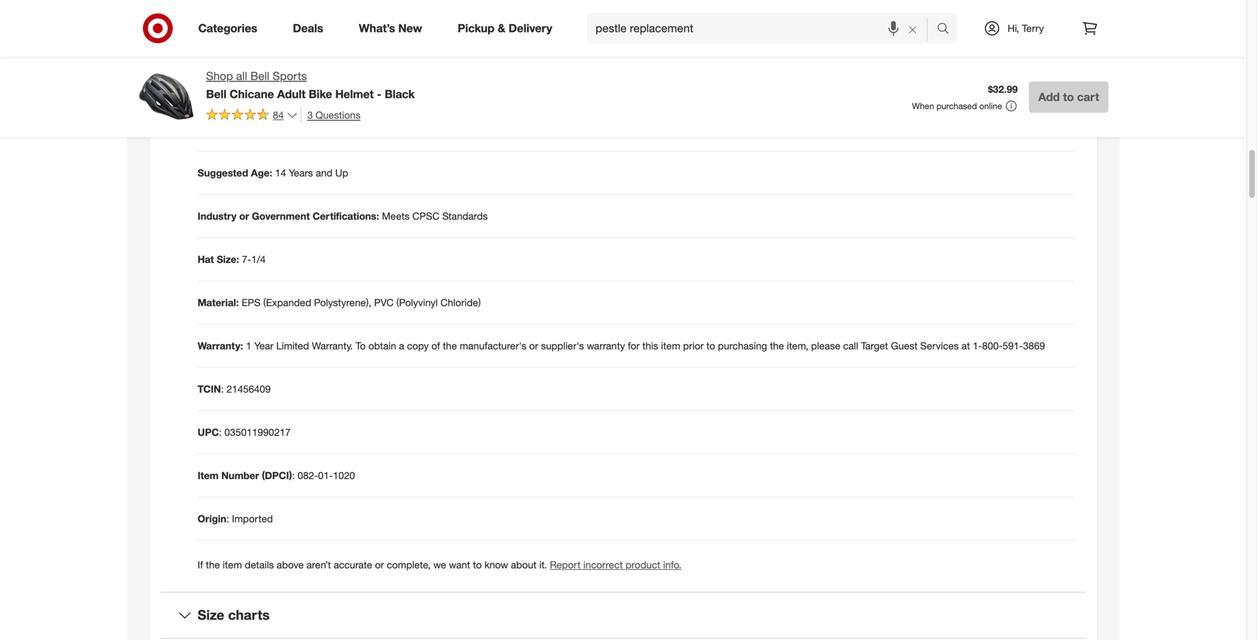 Task type: locate. For each thing, give the bounding box(es) containing it.
aren't
[[307, 559, 331, 572]]

800-
[[982, 340, 1003, 352]]

size:
[[217, 253, 239, 266]]

questions
[[316, 109, 361, 121]]

84 link
[[206, 107, 298, 124]]

accurate
[[334, 559, 372, 572]]

1/4
[[251, 253, 266, 266]]

1 horizontal spatial item
[[661, 340, 680, 352]]

: left imported
[[226, 513, 229, 525]]

hat
[[198, 253, 214, 266]]

a
[[399, 340, 404, 352]]

item left details
[[223, 559, 242, 572]]

1 vertical spatial item
[[223, 559, 242, 572]]

bell down shop
[[206, 87, 226, 101]]

size charts
[[198, 607, 270, 624]]

pickup & delivery link
[[446, 13, 570, 44]]

: left '035011990217'
[[219, 427, 222, 439]]

2 vertical spatial or
[[375, 559, 384, 572]]

to
[[1063, 90, 1074, 104], [707, 340, 715, 352], [473, 559, 482, 572]]

pickup
[[458, 21, 495, 35]]

the right 'of'
[[443, 340, 457, 352]]

0 vertical spatial item
[[661, 340, 680, 352]]

1020
[[333, 470, 355, 482]]

manufacturer's
[[460, 340, 527, 352]]

item
[[198, 470, 219, 482]]

1-
[[973, 340, 982, 352]]

pvc
[[374, 297, 394, 309]]

government
[[252, 210, 310, 223]]

1 vertical spatial or
[[529, 340, 538, 352]]

cart
[[1077, 90, 1099, 104]]

591-
[[1003, 340, 1023, 352]]

(expanded
[[263, 297, 311, 309]]

2 vertical spatial to
[[473, 559, 482, 572]]

add to cart button
[[1029, 81, 1109, 113]]

1 horizontal spatial or
[[375, 559, 384, 572]]

: left 21456409 on the left bottom of page
[[221, 383, 224, 396]]

sports
[[273, 69, 307, 83]]

to right add
[[1063, 90, 1074, 104]]

online
[[980, 101, 1002, 111]]

&
[[498, 21, 506, 35]]

number
[[221, 470, 259, 482]]

: for 21456409
[[221, 383, 224, 396]]

0 horizontal spatial to
[[473, 559, 482, 572]]

upc
[[198, 427, 219, 439]]

1 vertical spatial to
[[707, 340, 715, 352]]

adult
[[277, 87, 306, 101]]

report incorrect product info. button
[[550, 558, 682, 573]]

years
[[289, 167, 313, 179]]

2 horizontal spatial the
[[770, 340, 784, 352]]

eps
[[242, 297, 261, 309]]

guest
[[891, 340, 918, 352]]

upc : 035011990217
[[198, 427, 291, 439]]

prior
[[683, 340, 704, 352]]

the right if
[[206, 559, 220, 572]]

terry
[[1022, 22, 1044, 34]]

obtain
[[368, 340, 396, 352]]

3
[[307, 109, 313, 121]]

warranty:
[[198, 340, 243, 352]]

to right prior
[[707, 340, 715, 352]]

or right accurate
[[375, 559, 384, 572]]

035011990217
[[224, 427, 291, 439]]

used
[[198, 80, 222, 93]]

purchasing
[[718, 340, 767, 352]]

chloride)
[[441, 297, 481, 309]]

0 vertical spatial or
[[239, 210, 249, 223]]

item right this
[[661, 340, 680, 352]]

bell right all
[[250, 69, 269, 83]]

deals link
[[281, 13, 341, 44]]

at
[[962, 340, 970, 352]]

bell
[[250, 69, 269, 83], [206, 87, 226, 101]]

1 horizontal spatial to
[[707, 340, 715, 352]]

1 vertical spatial bell
[[206, 87, 226, 101]]

2 horizontal spatial to
[[1063, 90, 1074, 104]]

call
[[843, 340, 858, 352]]

we
[[433, 559, 446, 572]]

hi,
[[1008, 22, 1019, 34]]

categories
[[198, 21, 257, 35]]

adjustable
[[280, 124, 327, 136]]

cpsc
[[412, 210, 440, 223]]

84
[[273, 109, 284, 121]]

1 horizontal spatial the
[[443, 340, 457, 352]]

add to cart
[[1039, 90, 1099, 104]]

21456409
[[227, 383, 271, 396]]

2 horizontal spatial or
[[529, 340, 538, 352]]

want
[[449, 559, 470, 572]]

age:
[[251, 167, 272, 179]]

when
[[912, 101, 934, 111]]

082-
[[298, 470, 318, 482]]

0 vertical spatial bell
[[250, 69, 269, 83]]

of
[[432, 340, 440, 352]]

helmet
[[335, 87, 374, 101]]

: for 035011990217
[[219, 427, 222, 439]]

or right industry
[[239, 210, 249, 223]]

categories link
[[186, 13, 275, 44]]

the left item,
[[770, 340, 784, 352]]

new
[[398, 21, 422, 35]]

hat size: 7-1/4
[[198, 253, 266, 266]]

0 vertical spatial to
[[1063, 90, 1074, 104]]

or left supplier's
[[529, 340, 538, 352]]

to right want
[[473, 559, 482, 572]]

:
[[221, 383, 224, 396], [219, 427, 222, 439], [292, 470, 295, 482], [226, 513, 229, 525]]

hi, terry
[[1008, 22, 1044, 34]]

warranty
[[587, 340, 625, 352]]

imported
[[232, 513, 273, 525]]

to
[[356, 340, 366, 352]]



Task type: describe. For each thing, give the bounding box(es) containing it.
0 horizontal spatial bell
[[206, 87, 226, 101]]

: for imported
[[226, 513, 229, 525]]

origin : imported
[[198, 513, 273, 525]]

material:
[[198, 297, 239, 309]]

What can we help you find? suggestions appear below search field
[[587, 13, 940, 44]]

(dpci)
[[262, 470, 292, 482]]

to inside button
[[1063, 90, 1074, 104]]

suggested age: 14 years and up
[[198, 167, 348, 179]]

limited
[[276, 340, 309, 352]]

origin
[[198, 513, 226, 525]]

incorrect
[[583, 559, 623, 572]]

details
[[245, 559, 274, 572]]

warranty: 1 year limited warranty. to obtain a copy of the manufacturer's or supplier's warranty for this item prior to purchasing the item, please call target guest services at 1-800-591-3869
[[198, 340, 1045, 352]]

target
[[861, 340, 888, 352]]

size
[[198, 607, 224, 624]]

(polyvinyl
[[396, 297, 438, 309]]

year
[[254, 340, 273, 352]]

when purchased online
[[912, 101, 1002, 111]]

3 questions link
[[301, 107, 361, 123]]

it.
[[539, 559, 547, 572]]

meets
[[382, 210, 410, 223]]

delivery
[[509, 21, 552, 35]]

-
[[377, 87, 382, 101]]

deals
[[293, 21, 323, 35]]

and
[[316, 167, 333, 179]]

add
[[1039, 90, 1060, 104]]

above
[[277, 559, 304, 572]]

industry or government certifications: meets cpsc standards
[[198, 210, 488, 223]]

1 horizontal spatial bell
[[250, 69, 269, 83]]

please
[[811, 340, 841, 352]]

strap
[[330, 124, 354, 136]]

black
[[385, 87, 415, 101]]

if
[[198, 559, 203, 572]]

01-
[[318, 470, 333, 482]]

warranty.
[[312, 340, 353, 352]]

supplier's
[[541, 340, 584, 352]]

certifications:
[[313, 210, 379, 223]]

shop all bell sports bell chicane adult bike helmet - black
[[206, 69, 415, 101]]

0 horizontal spatial or
[[239, 210, 249, 223]]

about
[[511, 559, 537, 572]]

item number (dpci) : 082-01-1020
[[198, 470, 355, 482]]

know
[[485, 559, 508, 572]]

cycling
[[246, 80, 279, 93]]

for
[[628, 340, 640, 352]]

charts
[[228, 607, 270, 624]]

0 horizontal spatial item
[[223, 559, 242, 572]]

search
[[931, 23, 965, 37]]

7-
[[242, 253, 251, 266]]

pickup & delivery
[[458, 21, 552, 35]]

: left 082-
[[292, 470, 295, 482]]

search button
[[931, 13, 965, 47]]

for:
[[225, 80, 243, 93]]

what's new
[[359, 21, 422, 35]]

info.
[[663, 559, 682, 572]]

tcin : 21456409
[[198, 383, 271, 396]]

item,
[[787, 340, 809, 352]]

suggested
[[198, 167, 248, 179]]

polystyrene),
[[314, 297, 371, 309]]

report
[[550, 559, 581, 572]]

tcin
[[198, 383, 221, 396]]

0 horizontal spatial the
[[206, 559, 220, 572]]

features: vented, adjustable strap
[[198, 124, 354, 136]]

complete,
[[387, 559, 431, 572]]

up
[[335, 167, 348, 179]]

product
[[626, 559, 660, 572]]

copy
[[407, 340, 429, 352]]

vented,
[[244, 124, 277, 136]]

what's new link
[[347, 13, 440, 44]]

what's
[[359, 21, 395, 35]]

used for: cycling
[[198, 80, 279, 93]]

material: eps (expanded polystyrene), pvc (polyvinyl chloride)
[[198, 297, 481, 309]]

size charts button
[[161, 593, 1086, 639]]

services
[[920, 340, 959, 352]]

chicane
[[230, 87, 274, 101]]

shop
[[206, 69, 233, 83]]

image of bell chicane adult bike helmet - black image
[[138, 68, 195, 125]]

3869
[[1023, 340, 1045, 352]]

all
[[236, 69, 247, 83]]



Task type: vqa. For each thing, say whether or not it's contained in the screenshot.


